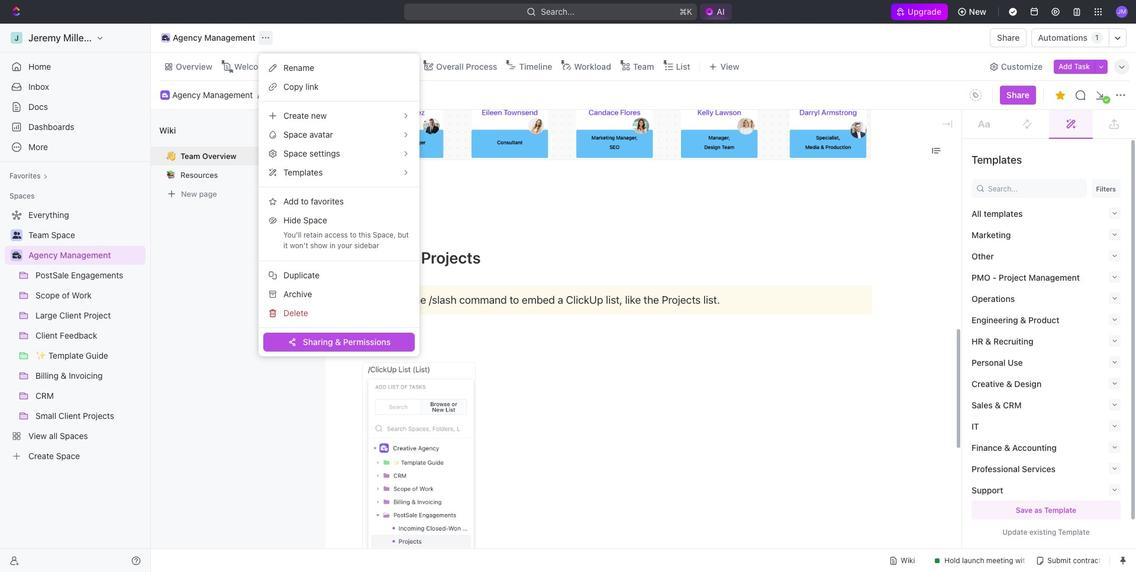 Task type: vqa. For each thing, say whether or not it's contained in the screenshot.
Tara Shultz's Workspace, , element
no



Task type: locate. For each thing, give the bounding box(es) containing it.
agency management inside tree
[[28, 250, 111, 260]]

agency right business time icon
[[28, 250, 58, 260]]

👋
[[264, 90, 274, 100]]

0 horizontal spatial team
[[180, 151, 200, 161]]

new right upgrade
[[969, 7, 986, 17]]

professional
[[972, 464, 1020, 474]]

other
[[972, 251, 994, 261]]

personal use
[[972, 358, 1023, 368]]

projects left list.
[[662, 294, 701, 306]]

&
[[1020, 315, 1026, 325], [985, 336, 991, 346], [335, 337, 341, 347], [1006, 379, 1012, 389], [995, 400, 1001, 410], [1004, 443, 1010, 453]]

1 vertical spatial template
[[1058, 528, 1090, 537]]

2 vertical spatial to
[[510, 294, 519, 306]]

templates up "search..." text field
[[972, 154, 1022, 166]]

2 vertical spatial agency management link
[[28, 246, 143, 265]]

0 vertical spatial space
[[283, 130, 307, 140]]

0 vertical spatial share
[[997, 33, 1020, 43]]

0 vertical spatial wiki
[[295, 61, 312, 71]]

new
[[969, 7, 986, 17], [181, 189, 197, 199]]

wiki
[[295, 61, 312, 71], [159, 125, 176, 135]]

to up 'hide space'
[[301, 196, 309, 207]]

space down "create" at left top
[[283, 130, 307, 140]]

sidebar navigation
[[0, 24, 151, 573]]

new page
[[181, 189, 217, 199]]

0 horizontal spatial new
[[181, 189, 197, 199]]

0 vertical spatial team
[[633, 61, 654, 71]]

project
[[999, 273, 1027, 283]]

1 horizontal spatial add
[[1059, 62, 1072, 71]]

timeline link
[[517, 58, 552, 75]]

2 vertical spatial space
[[303, 215, 327, 225]]

share
[[997, 33, 1020, 43], [1007, 90, 1030, 100]]

permissions
[[343, 337, 391, 347]]

agency management right business time icon
[[28, 250, 111, 260]]

2 horizontal spatial team
[[633, 61, 654, 71]]

team overview
[[180, 151, 237, 161]]

use down recruiting
[[1008, 358, 1023, 368]]

0 horizontal spatial add
[[283, 196, 299, 207]]

update
[[1003, 528, 1028, 537]]

delete link
[[263, 304, 415, 323]]

delete
[[283, 308, 308, 318]]

1 vertical spatial agency management link
[[172, 90, 253, 100]]

creative
[[972, 379, 1004, 389]]

share up customize button
[[997, 33, 1020, 43]]

space
[[283, 130, 307, 140], [283, 149, 307, 159], [303, 215, 327, 225]]

duplicate
[[283, 270, 320, 280]]

2 vertical spatial overview
[[202, 151, 237, 161]]

management inside agency management tree
[[60, 250, 111, 260]]

1 vertical spatial agency management
[[172, 90, 253, 100]]

template right as
[[1044, 506, 1077, 515]]

agency inside tree
[[28, 250, 58, 260]]

add for add task
[[1059, 62, 1072, 71]]

& for hr
[[985, 336, 991, 346]]

overview left welcome! link
[[176, 61, 212, 71]]

sales
[[972, 400, 993, 410]]

0 horizontal spatial to
[[301, 196, 309, 207]]

team inside the team link
[[633, 61, 654, 71]]

1 vertical spatial overview
[[299, 90, 335, 100]]

finance
[[972, 443, 1002, 453]]

wiki link
[[292, 58, 312, 75]]

agency management link inside tree
[[28, 246, 143, 265]]

0 vertical spatial template
[[1044, 506, 1077, 515]]

the left /slash in the bottom left of the page
[[411, 294, 426, 306]]

new button
[[953, 2, 994, 21]]

& left the crm
[[995, 400, 1001, 410]]

team for team
[[633, 61, 654, 71]]

& right finance on the right bottom of the page
[[1004, 443, 1010, 453]]

agency up overview link
[[173, 33, 202, 43]]

home
[[28, 62, 51, 72]]

projects
[[421, 248, 481, 267], [662, 294, 701, 306]]

professional services
[[972, 464, 1056, 474]]

1 horizontal spatial new
[[969, 7, 986, 17]]

2 vertical spatial agency management
[[28, 250, 111, 260]]

team
[[633, 61, 654, 71], [275, 90, 296, 100], [180, 151, 200, 161]]

1 vertical spatial new
[[181, 189, 197, 199]]

& right the hr
[[985, 336, 991, 346]]

welcome! link
[[232, 58, 273, 75]]

automations
[[1038, 33, 1088, 43]]

add left task
[[1059, 62, 1072, 71]]

0 vertical spatial use
[[389, 294, 408, 306]]

use down current
[[389, 294, 408, 306]]

add to favorites link
[[263, 192, 415, 211]]

1 vertical spatial space
[[283, 149, 307, 159]]

template for update existing template
[[1058, 528, 1090, 537]]

1 horizontal spatial to
[[350, 231, 357, 240]]

new for new
[[969, 7, 986, 17]]

agency management link
[[158, 31, 258, 45], [172, 90, 253, 100], [28, 246, 143, 265]]

upgrade link
[[891, 4, 948, 20]]

space up the retain
[[303, 215, 327, 225]]

2 vertical spatial team
[[180, 151, 200, 161]]

1 horizontal spatial wiki
[[295, 61, 312, 71]]

1 vertical spatial templates
[[283, 167, 323, 178]]

1 horizontal spatial use
[[1008, 358, 1023, 368]]

1 horizontal spatial templates
[[972, 154, 1022, 166]]

favorites
[[9, 172, 41, 180]]

existing
[[1030, 528, 1056, 537]]

home link
[[5, 57, 146, 76]]

space down space avatar
[[283, 149, 307, 159]]

0 vertical spatial agency management link
[[158, 31, 258, 45]]

all
[[972, 209, 982, 219]]

customize
[[1001, 61, 1043, 71]]

1 vertical spatial business time image
[[162, 93, 168, 98]]

team up resources
[[180, 151, 200, 161]]

new left 'page'
[[181, 189, 197, 199]]

1 vertical spatial share
[[1007, 90, 1030, 100]]

current
[[362, 248, 418, 267]]

0 vertical spatial projects
[[421, 248, 481, 267]]

overview up new
[[299, 90, 335, 100]]

add up hide
[[283, 196, 299, 207]]

recruiting
[[994, 336, 1034, 346]]

to
[[301, 196, 309, 207], [350, 231, 357, 240], [510, 294, 519, 306]]

agency management
[[173, 33, 255, 43], [172, 90, 253, 100], [28, 250, 111, 260]]

space settings button
[[263, 144, 415, 163]]

0 horizontal spatial templates
[[283, 167, 323, 178]]

archive
[[283, 289, 312, 299]]

& for sharing
[[335, 337, 341, 347]]

sales & crm
[[972, 400, 1022, 410]]

1 vertical spatial to
[[350, 231, 357, 240]]

add
[[1059, 62, 1072, 71], [283, 196, 299, 207]]

0 vertical spatial add
[[1059, 62, 1072, 71]]

to left the this
[[350, 231, 357, 240]]

1 vertical spatial agency
[[172, 90, 201, 100]]

0 horizontal spatial wiki
[[159, 125, 176, 135]]

👋 team overview
[[264, 90, 335, 100]]

new inside button
[[969, 7, 986, 17]]

design
[[1015, 379, 1042, 389]]

& right sharing
[[335, 337, 341, 347]]

embed
[[522, 294, 555, 306]]

agency down overview link
[[172, 90, 201, 100]]

agency management up overview link
[[173, 33, 255, 43]]

new for new page
[[181, 189, 197, 199]]

team right 👋
[[275, 90, 296, 100]]

but
[[398, 231, 409, 240]]

agency management down overview link
[[172, 90, 253, 100]]

team for team overview
[[180, 151, 200, 161]]

you'll
[[283, 231, 302, 240]]

management
[[204, 33, 255, 43], [203, 90, 253, 100], [60, 250, 111, 260], [1029, 273, 1080, 283]]

1 vertical spatial use
[[1008, 358, 1023, 368]]

create
[[283, 111, 309, 121]]

space avatar button
[[263, 125, 415, 144]]

accounting
[[1012, 443, 1057, 453]]

1 horizontal spatial team
[[275, 90, 296, 100]]

overview
[[176, 61, 212, 71], [299, 90, 335, 100], [202, 151, 237, 161]]

0 vertical spatial new
[[969, 7, 986, 17]]

space inside 'link'
[[283, 149, 307, 159]]

projects up /slash in the bottom left of the page
[[421, 248, 481, 267]]

favorites
[[311, 196, 344, 207]]

2 vertical spatial agency
[[28, 250, 58, 260]]

& left product
[[1020, 315, 1026, 325]]

1 vertical spatial projects
[[662, 294, 701, 306]]

the right like
[[644, 294, 659, 306]]

add for add to favorites
[[283, 196, 299, 207]]

0 horizontal spatial the
[[411, 294, 426, 306]]

current projects
[[362, 248, 481, 267]]

hr
[[972, 336, 983, 346]]

template right existing
[[1058, 528, 1090, 537]]

overview up resources
[[202, 151, 237, 161]]

process
[[466, 61, 497, 71]]

1 vertical spatial add
[[283, 196, 299, 207]]

⌘k
[[680, 7, 693, 17]]

1 horizontal spatial the
[[644, 294, 659, 306]]

templates button
[[263, 163, 415, 182]]

sharing & permissions link
[[263, 333, 415, 352]]

your
[[338, 241, 352, 250]]

& left design at the bottom right of the page
[[1006, 379, 1012, 389]]

business time image
[[162, 35, 169, 41], [162, 93, 168, 98]]

& for finance
[[1004, 443, 1010, 453]]

& for sales
[[995, 400, 1001, 410]]

page
[[199, 189, 217, 199]]

sharing & permissions
[[303, 337, 391, 347]]

share down customize button
[[1007, 90, 1030, 100]]

1
[[1095, 33, 1099, 42]]

team left 'list' link
[[633, 61, 654, 71]]

support
[[972, 486, 1003, 496]]

add inside 'button'
[[1059, 62, 1072, 71]]

to left embed
[[510, 294, 519, 306]]

0 vertical spatial to
[[301, 196, 309, 207]]

templates down space settings
[[283, 167, 323, 178]]



Task type: describe. For each thing, give the bounding box(es) containing it.
agency for business time icon
[[28, 250, 58, 260]]

customize button
[[986, 58, 1046, 75]]

favorites button
[[5, 169, 53, 183]]

overall process link
[[434, 58, 497, 75]]

engineering
[[972, 315, 1018, 325]]

search...
[[541, 7, 575, 17]]

pmo
[[972, 273, 991, 283]]

1 horizontal spatial projects
[[662, 294, 701, 306]]

& for engineering
[[1020, 315, 1026, 325]]

templates
[[984, 209, 1023, 219]]

product
[[1028, 315, 1060, 325]]

create new button
[[263, 107, 415, 125]]

2 horizontal spatial to
[[510, 294, 519, 306]]

settings
[[310, 149, 340, 159]]

1 vertical spatial team
[[275, 90, 296, 100]]

list link
[[674, 58, 690, 75]]

all templates
[[972, 209, 1023, 219]]

inbox
[[28, 82, 49, 92]]

2 the from the left
[[644, 294, 659, 306]]

archive link
[[263, 285, 415, 304]]

update existing template
[[1003, 528, 1090, 537]]

add task
[[1059, 62, 1090, 71]]

0 vertical spatial overview
[[176, 61, 212, 71]]

agency for the bottommost business time image
[[172, 90, 201, 100]]

to inside you'll retain access to this space, but it won't show in your sidebar
[[350, 231, 357, 240]]

link
[[306, 82, 319, 92]]

save
[[1016, 506, 1033, 515]]

share button
[[990, 28, 1027, 47]]

a
[[558, 294, 563, 306]]

space settings link
[[263, 144, 415, 163]]

services
[[1022, 464, 1056, 474]]

list.
[[703, 294, 720, 306]]

template for save as template
[[1044, 506, 1077, 515]]

add to favorites
[[283, 196, 344, 207]]

docs
[[28, 102, 48, 112]]

& for creative
[[1006, 379, 1012, 389]]

in
[[330, 241, 336, 250]]

team link
[[631, 58, 654, 75]]

share inside button
[[997, 33, 1020, 43]]

crm
[[1003, 400, 1022, 410]]

creative & design
[[972, 379, 1042, 389]]

0 vertical spatial templates
[[972, 154, 1022, 166]]

space for space settings
[[283, 149, 307, 159]]

show
[[310, 241, 328, 250]]

new
[[311, 111, 327, 121]]

/slash
[[429, 294, 457, 306]]

hr & recruiting
[[972, 336, 1034, 346]]

timeline
[[519, 61, 552, 71]]

space for space avatar
[[283, 130, 307, 140]]

agency management tree
[[5, 206, 146, 466]]

list
[[676, 61, 690, 71]]

create new link
[[263, 107, 415, 125]]

hide space
[[283, 215, 327, 225]]

clickup
[[566, 294, 603, 306]]

0 vertical spatial agency management
[[173, 33, 255, 43]]

to inside 'add to favorites' link
[[301, 196, 309, 207]]

0 vertical spatial business time image
[[162, 35, 169, 41]]

welcome!
[[234, 61, 273, 71]]

pmo - project management
[[972, 273, 1080, 283]]

overall
[[436, 61, 464, 71]]

workload link
[[572, 58, 611, 75]]

you'll retain access to this space, but it won't show in your sidebar
[[283, 231, 409, 250]]

save as template
[[1016, 506, 1077, 515]]

wiki inside 'wiki' link
[[295, 61, 312, 71]]

templates inside dropdown button
[[283, 167, 323, 178]]

retain
[[304, 231, 323, 240]]

overview link
[[173, 58, 212, 75]]

1 vertical spatial wiki
[[159, 125, 176, 135]]

1 the from the left
[[411, 294, 426, 306]]

copy
[[283, 82, 303, 92]]

templates link
[[263, 163, 415, 182]]

duplicate link
[[263, 266, 415, 285]]

agency management link for the bottommost business time image
[[172, 90, 253, 100]]

use the /slash command to embed a clickup list, like the projects list.
[[389, 294, 720, 306]]

copy link
[[283, 82, 319, 92]]

business time image
[[12, 252, 21, 259]]

like
[[625, 294, 641, 306]]

space,
[[373, 231, 396, 240]]

dashboards
[[28, 122, 74, 132]]

inbox link
[[5, 78, 146, 96]]

operations
[[972, 294, 1015, 304]]

avatar
[[310, 130, 333, 140]]

docs link
[[5, 98, 146, 117]]

resources
[[180, 170, 218, 180]]

task
[[1074, 62, 1090, 71]]

Search... text field
[[978, 180, 1083, 198]]

0 horizontal spatial projects
[[421, 248, 481, 267]]

0 vertical spatial agency
[[173, 33, 202, 43]]

hide
[[283, 215, 301, 225]]

agency management link for business time icon
[[28, 246, 143, 265]]

rename
[[283, 63, 314, 73]]

rename link
[[263, 59, 415, 78]]

sidebar
[[354, 241, 379, 250]]

add task button
[[1054, 59, 1095, 74]]

create new
[[283, 111, 327, 121]]

finance & accounting
[[972, 443, 1057, 453]]

marketing
[[972, 230, 1011, 240]]

0 horizontal spatial use
[[389, 294, 408, 306]]



